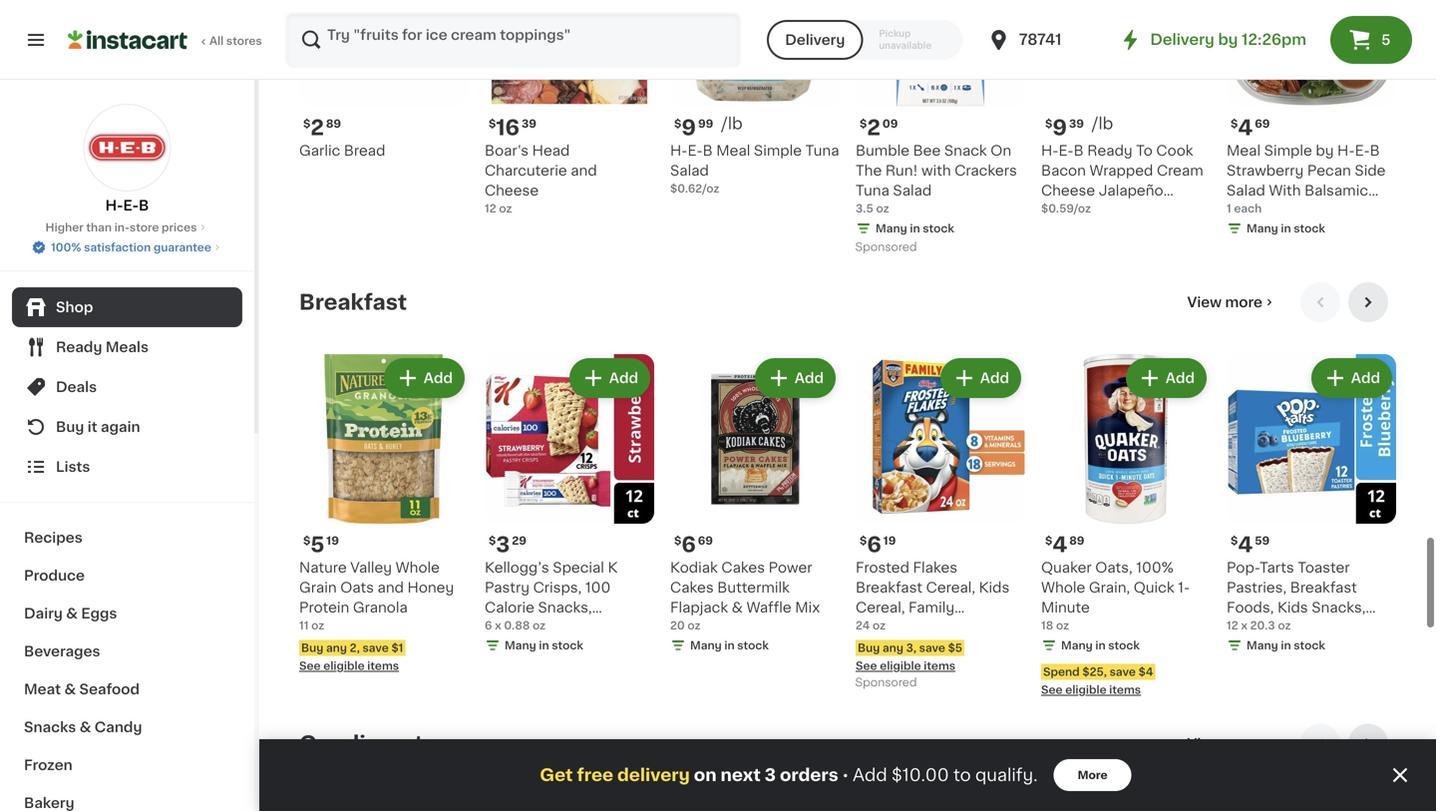 Task type: describe. For each thing, give the bounding box(es) containing it.
ready meals link
[[12, 327, 242, 367]]

dairy & eggs
[[24, 607, 117, 621]]

items inside "spend $25, save $4 see eligible items"
[[1110, 684, 1141, 695]]

$10.00
[[892, 767, 949, 784]]

orders
[[780, 767, 839, 784]]

1 add button from the left
[[386, 360, 463, 396]]

minute
[[1042, 601, 1090, 615]]

$ 9 99
[[674, 117, 714, 138]]

wrapped
[[1090, 164, 1154, 178]]

in-
[[114, 222, 130, 233]]

20.3
[[1251, 620, 1276, 631]]

honey
[[408, 581, 454, 595]]

many for kellogg's special k pastry crisps, 100 calorie snacks, breakfast bars, strawberry
[[505, 640, 536, 651]]

1
[[1227, 203, 1232, 214]]

12 inside boar's head charcuterie and cheese 12 oz
[[485, 203, 497, 214]]

2 for garlic bread
[[311, 117, 324, 138]]

4 for quaker oats, 100% whole grain, quick 1- minute
[[1053, 534, 1068, 555]]

11
[[299, 620, 309, 631]]

3.5
[[856, 203, 874, 214]]

sponsored badge image inside item carousel region
[[856, 677, 916, 689]]

$ for $ 2 89
[[303, 118, 311, 129]]

stock for quaker oats, 100% whole grain, quick 1- minute
[[1109, 640, 1140, 651]]

simple inside h-e-b meal simple tuna salad $0.62/oz
[[754, 144, 802, 158]]

simple inside meal simple by h-e-b strawberry pecan side salad with balsamic vinaigrette
[[1265, 144, 1313, 158]]

5 add button from the left
[[1128, 360, 1205, 396]]

oz right 20.3
[[1278, 620, 1291, 631]]

20
[[670, 620, 685, 631]]

more button
[[1054, 759, 1132, 791]]

boar's
[[485, 144, 529, 158]]

2 for bumble bee snack on the run! with crackers tuna salad
[[867, 117, 881, 138]]

/lb inside the $9.99 per pound "element"
[[722, 116, 743, 132]]

charcuterie
[[485, 164, 567, 178]]

breakfast inside kellogg's special k pastry crisps, 100 calorie snacks, breakfast bars, strawberry
[[485, 621, 552, 635]]

h-e-b logo image
[[83, 104, 171, 192]]

service type group
[[767, 20, 963, 60]]

oz inside bumble bee snack on the run! with crackers tuna salad 3.5 oz
[[876, 203, 890, 214]]

head
[[532, 144, 570, 158]]

protein
[[299, 601, 349, 615]]

frosted inside pop-tarts toaster pastries, breakfast foods, kids snacks, frosted blueberry
[[1227, 621, 1281, 635]]

dairy
[[24, 607, 63, 621]]

stock for kodiak cakes power cakes buttermilk flapjack & waffle mix
[[738, 640, 769, 651]]

save for 6
[[919, 643, 946, 654]]

100% satisfaction guarantee button
[[31, 235, 223, 255]]

and inside boar's head charcuterie and cheese 12 oz
[[571, 164, 597, 178]]

b for h-e-b
[[139, 199, 149, 212]]

kodiak
[[670, 561, 718, 575]]

$ 4 89
[[1046, 534, 1085, 555]]

$ 3 29
[[489, 534, 527, 555]]

snacks, for 4
[[1312, 601, 1366, 615]]

18
[[1042, 620, 1054, 631]]

snacks, for 3
[[538, 601, 592, 615]]

delivery button
[[767, 20, 863, 60]]

12 inside item carousel region
[[1227, 620, 1239, 631]]

$ for $ 2 09
[[860, 118, 867, 129]]

oz inside nature valley whole grain oats and honey protein granola 11 oz
[[311, 620, 324, 631]]

stock for bumble bee snack on the run! with crackers tuna salad
[[923, 223, 955, 234]]

bumble
[[856, 144, 910, 158]]

3 add button from the left
[[757, 360, 834, 396]]

oats
[[340, 581, 374, 595]]

$ 9 39 /lb
[[1046, 116, 1114, 138]]

e- for h-e-b meal simple tuna salad $0.62/oz
[[688, 144, 703, 158]]

on
[[991, 144, 1012, 158]]

product group containing 5
[[299, 354, 469, 674]]

any for 6
[[883, 643, 904, 654]]

more for breakfast
[[1226, 295, 1263, 309]]

0 horizontal spatial buy
[[56, 420, 84, 434]]

view more for condiments
[[1188, 737, 1263, 751]]

many for kodiak cakes power cakes buttermilk flapjack & waffle mix
[[690, 640, 722, 651]]

oz right 24
[[873, 620, 886, 631]]

with
[[1269, 184, 1301, 198]]

deals
[[56, 380, 97, 394]]

9 for $ 9 99
[[682, 117, 696, 138]]

lists
[[56, 460, 90, 474]]

meal inside meal simple by h-e-b strawberry pecan side salad with balsamic vinaigrette
[[1227, 144, 1261, 158]]

$ 2 89
[[303, 117, 341, 138]]

stock for kellogg's special k pastry crisps, 100 calorie snacks, breakfast bars, strawberry
[[552, 640, 583, 651]]

valley
[[350, 561, 392, 575]]

0.88
[[504, 620, 530, 631]]

items for 5
[[367, 660, 399, 671]]

breakfast inside frosted flakes breakfast cereal, kids cereal, family breakfast, original
[[856, 581, 923, 595]]

oats,
[[1096, 561, 1133, 575]]

all
[[210, 35, 224, 46]]

buy any 2, save $1 see eligible items
[[299, 643, 403, 671]]

buy for 6
[[858, 643, 880, 654]]

$ 6 19
[[860, 534, 896, 555]]

garlic bread
[[299, 144, 386, 158]]

salad for bumble
[[893, 184, 932, 198]]

& for eggs
[[66, 607, 78, 621]]

$ for $ 6 69
[[674, 535, 682, 546]]

24 oz
[[856, 620, 886, 631]]

eggs
[[81, 607, 117, 621]]

get free delivery on next 3 orders • add $10.00 to qualify.
[[540, 767, 1038, 784]]

grain,
[[1089, 581, 1131, 595]]

crackers
[[955, 164, 1017, 178]]

in for kodiak cakes power cakes buttermilk flapjack & waffle mix
[[725, 640, 735, 651]]

many in stock for kellogg's special k pastry crisps, 100 calorie snacks, breakfast bars, strawberry
[[505, 640, 583, 651]]

side
[[1355, 164, 1386, 178]]

k
[[608, 561, 618, 575]]

buttermilk
[[718, 581, 790, 595]]

recipes
[[24, 531, 83, 545]]

strawberry inside kellogg's special k pastry crisps, 100 calorie snacks, breakfast bars, strawberry
[[485, 641, 562, 655]]

lists link
[[12, 447, 242, 487]]

in for kellogg's special k pastry crisps, 100 calorie snacks, breakfast bars, strawberry
[[539, 640, 549, 651]]

produce
[[24, 569, 85, 583]]

3,
[[906, 643, 917, 654]]

eligible for 6
[[880, 660, 921, 671]]

pastry
[[485, 581, 530, 595]]

again
[[101, 420, 140, 434]]

6 for frosted flakes breakfast cereal, kids cereal, family breakfast, original
[[867, 534, 882, 555]]

5 inside button
[[1382, 33, 1391, 47]]

kellogg's special k pastry crisps, 100 calorie snacks, breakfast bars, strawberry
[[485, 561, 618, 655]]

all stores
[[210, 35, 262, 46]]

100% inside button
[[51, 242, 81, 253]]

3 inside product group
[[496, 534, 510, 555]]

x for 3
[[495, 620, 502, 631]]

nature valley whole grain oats and honey protein granola 11 oz
[[299, 561, 454, 631]]

in for bumble bee snack on the run! with crackers tuna salad
[[910, 223, 920, 234]]

to
[[1137, 144, 1153, 158]]

view more for breakfast
[[1188, 295, 1263, 309]]

buy it again link
[[12, 407, 242, 447]]

whole inside quaker oats, 100% whole grain, quick 1- minute 18 oz
[[1042, 581, 1086, 595]]

tarts
[[1260, 561, 1295, 575]]

$ for $ 6 19
[[860, 535, 867, 546]]

beverages
[[24, 644, 100, 658]]

product group containing 3
[[485, 354, 654, 658]]

salad inside h-e-b meal simple tuna salad $0.62/oz
[[670, 164, 709, 178]]

$25,
[[1083, 666, 1107, 677]]

ready inside h-e-b ready to cook bacon wrapped cream cheese jalapeño poppers
[[1088, 144, 1133, 158]]

0 horizontal spatial 6
[[485, 620, 492, 631]]

$ for $ 16 39
[[489, 118, 496, 129]]

in for quaker oats, 100% whole grain, quick 1- minute
[[1096, 640, 1106, 651]]

many in stock for bumble bee snack on the run! with crackers tuna salad
[[876, 223, 955, 234]]

frozen link
[[12, 746, 242, 784]]

free
[[577, 767, 614, 784]]

oz inside 'kodiak cakes power cakes buttermilk flapjack & waffle mix 20 oz'
[[688, 620, 701, 631]]

run!
[[886, 164, 918, 178]]

pastries,
[[1227, 581, 1287, 595]]

19 for 5
[[327, 535, 339, 546]]

blueberry
[[1284, 621, 1353, 635]]

$9.39 per pound element
[[1042, 115, 1211, 141]]

0 vertical spatial cakes
[[722, 561, 765, 575]]

in for pop-tarts toaster pastries, breakfast foods, kids snacks, frosted blueberry
[[1281, 640, 1292, 651]]

higher than in-store prices
[[45, 222, 197, 233]]

buy for 5
[[301, 643, 324, 654]]

nature
[[299, 561, 347, 575]]

many in stock for quaker oats, 100% whole grain, quick 1- minute
[[1061, 640, 1140, 651]]

/lb inside $ 9 39 /lb
[[1092, 116, 1114, 132]]

delivery by 12:26pm
[[1151, 32, 1307, 47]]

many for meal simple by h-e-b strawberry pecan side salad with balsamic vinaigrette
[[1247, 223, 1279, 234]]

to
[[954, 767, 971, 784]]

by inside meal simple by h-e-b strawberry pecan side salad with balsamic vinaigrette
[[1316, 144, 1334, 158]]

salad for meal
[[1227, 184, 1266, 198]]

snacks
[[24, 720, 76, 734]]

whole inside nature valley whole grain oats and honey protein granola 11 oz
[[396, 561, 440, 575]]

9 for $ 9 39 /lb
[[1053, 117, 1067, 138]]

& for seafood
[[64, 682, 76, 696]]

$ 2 09
[[860, 117, 898, 138]]

any for 5
[[326, 643, 347, 654]]

h- for h-e-b ready to cook bacon wrapped cream cheese jalapeño poppers
[[1042, 144, 1059, 158]]

$ 4 59
[[1231, 534, 1270, 555]]

bakery
[[24, 796, 74, 810]]

h-e-b link
[[83, 104, 171, 215]]

calorie
[[485, 601, 535, 615]]

see for 5
[[299, 660, 321, 671]]

eligible for 5
[[323, 660, 365, 671]]

2,
[[350, 643, 360, 654]]

see inside "spend $25, save $4 see eligible items"
[[1042, 684, 1063, 695]]

items for 6
[[924, 660, 956, 671]]

$5
[[948, 643, 963, 654]]

b for h-e-b ready to cook bacon wrapped cream cheese jalapeño poppers
[[1074, 144, 1084, 158]]

$ for $ 4 89
[[1046, 535, 1053, 546]]

e- inside meal simple by h-e-b strawberry pecan side salad with balsamic vinaigrette
[[1355, 144, 1370, 158]]

78741 button
[[987, 12, 1107, 68]]

5 button
[[1331, 16, 1413, 64]]

grain
[[299, 581, 337, 595]]

each
[[1234, 203, 1262, 214]]

treatment tracker modal dialog
[[259, 739, 1437, 811]]

poppers
[[1042, 204, 1101, 218]]



Task type: vqa. For each thing, say whether or not it's contained in the screenshot.


Task type: locate. For each thing, give the bounding box(es) containing it.
1 view from the top
[[1188, 295, 1222, 309]]

oz inside boar's head charcuterie and cheese 12 oz
[[499, 203, 512, 214]]

buy down 11
[[301, 643, 324, 654]]

stock down the blueberry
[[1294, 640, 1326, 651]]

instacart logo image
[[68, 28, 188, 52]]

1 horizontal spatial salad
[[893, 184, 932, 198]]

2 9 from the left
[[1053, 117, 1067, 138]]

0 vertical spatial by
[[1219, 32, 1238, 47]]

x for 4
[[1241, 620, 1248, 631]]

many in stock down 0.88
[[505, 640, 583, 651]]

view for breakfast
[[1188, 295, 1222, 309]]

100
[[585, 581, 611, 595]]

1 vertical spatial 89
[[1070, 535, 1085, 546]]

save right the 2,
[[363, 643, 389, 654]]

$ for $ 4 69
[[1231, 118, 1238, 129]]

in down 12 x 20.3 oz
[[1281, 640, 1292, 651]]

39 inside $ 9 39 /lb
[[1069, 118, 1084, 129]]

see inside buy any 2, save $1 see eligible items
[[299, 660, 321, 671]]

any inside buy any 3, save $5 see eligible items
[[883, 643, 904, 654]]

69 for 4
[[1255, 118, 1270, 129]]

whole up the honey
[[396, 561, 440, 575]]

59
[[1255, 535, 1270, 546]]

& inside "link"
[[66, 607, 78, 621]]

strawberry inside meal simple by h-e-b strawberry pecan side salad with balsamic vinaigrette
[[1227, 164, 1304, 178]]

$ 5 19
[[303, 534, 339, 555]]

b up side
[[1370, 144, 1380, 158]]

many in stock down vinaigrette
[[1247, 223, 1326, 234]]

snacks & candy
[[24, 720, 142, 734]]

kodiak cakes power cakes buttermilk flapjack & waffle mix 20 oz
[[670, 561, 820, 631]]

in
[[910, 223, 920, 234], [1281, 223, 1292, 234], [539, 640, 549, 651], [725, 640, 735, 651], [1096, 640, 1106, 651], [1281, 640, 1292, 651]]

oz inside quaker oats, 100% whole grain, quick 1- minute 18 oz
[[1056, 620, 1070, 631]]

/lb right 99
[[722, 116, 743, 132]]

2 horizontal spatial items
[[1110, 684, 1141, 695]]

19 for 6
[[884, 535, 896, 546]]

Search field
[[287, 14, 739, 66]]

0 vertical spatial 3
[[496, 534, 510, 555]]

page 1 of 9 group
[[299, 788, 1397, 811]]

salad inside bumble bee snack on the run! with crackers tuna salad 3.5 oz
[[893, 184, 932, 198]]

stock
[[923, 223, 955, 234], [1294, 223, 1326, 234], [552, 640, 583, 651], [738, 640, 769, 651], [1109, 640, 1140, 651], [1294, 640, 1326, 651]]

0 horizontal spatial 12
[[485, 203, 497, 214]]

b inside h-e-b ready to cook bacon wrapped cream cheese jalapeño poppers
[[1074, 144, 1084, 158]]

0 horizontal spatial by
[[1219, 32, 1238, 47]]

69 up kodiak
[[698, 535, 713, 546]]

$0.62/oz
[[670, 183, 720, 194]]

2 any from the left
[[883, 643, 904, 654]]

in for meal simple by h-e-b strawberry pecan side salad with balsamic vinaigrette
[[1281, 223, 1292, 234]]

bars,
[[555, 621, 590, 635]]

all stores link
[[68, 12, 263, 68]]

$ inside $ 4 59
[[1231, 535, 1238, 546]]

snacks, inside pop-tarts toaster pastries, breakfast foods, kids snacks, frosted blueberry
[[1312, 601, 1366, 615]]

ready meals
[[56, 340, 149, 354]]

than
[[86, 222, 112, 233]]

$ up bacon on the right top
[[1046, 118, 1053, 129]]

h- up bacon on the right top
[[1042, 144, 1059, 158]]

19
[[327, 535, 339, 546], [884, 535, 896, 546]]

1 horizontal spatial 89
[[1070, 535, 1085, 546]]

1 horizontal spatial delivery
[[1151, 32, 1215, 47]]

strawberry up with
[[1227, 164, 1304, 178]]

2 39 from the left
[[1069, 118, 1084, 129]]

1 vertical spatial cereal,
[[856, 601, 905, 615]]

$ for $ 5 19
[[303, 535, 311, 546]]

2 view more button from the top
[[1180, 724, 1285, 764]]

12 down charcuterie
[[485, 203, 497, 214]]

9 inside $ 9 39 /lb
[[1053, 117, 1067, 138]]

e-
[[688, 144, 703, 158], [1059, 144, 1074, 158], [1355, 144, 1370, 158], [123, 199, 139, 212]]

0 vertical spatial and
[[571, 164, 597, 178]]

0 horizontal spatial strawberry
[[485, 641, 562, 655]]

with
[[922, 164, 951, 178]]

1 vertical spatial whole
[[1042, 581, 1086, 595]]

$ inside $ 4 89
[[1046, 535, 1053, 546]]

kids up the blueberry
[[1278, 601, 1309, 615]]

view more button for breakfast
[[1180, 282, 1285, 322]]

oz right 11
[[311, 620, 324, 631]]

89
[[326, 118, 341, 129], [1070, 535, 1085, 546]]

by left 12:26pm on the right
[[1219, 32, 1238, 47]]

oz right 18
[[1056, 620, 1070, 631]]

2 view from the top
[[1188, 737, 1222, 751]]

2 add button from the left
[[571, 360, 648, 396]]

0 horizontal spatial and
[[378, 581, 404, 595]]

items inside buy any 2, save $1 see eligible items
[[367, 660, 399, 671]]

many down vinaigrette
[[1247, 223, 1279, 234]]

meal inside h-e-b meal simple tuna salad $0.62/oz
[[717, 144, 751, 158]]

4
[[1238, 117, 1253, 138], [1053, 534, 1068, 555], [1238, 534, 1253, 555]]

granola
[[353, 601, 408, 615]]

save inside buy any 2, save $1 see eligible items
[[363, 643, 389, 654]]

2 simple from the left
[[1265, 144, 1313, 158]]

0 vertical spatial 69
[[1255, 118, 1270, 129]]

snacks, down crisps,
[[538, 601, 592, 615]]

0 horizontal spatial items
[[367, 660, 399, 671]]

items down $4
[[1110, 684, 1141, 695]]

h- inside meal simple by h-e-b strawberry pecan side salad with balsamic vinaigrette
[[1338, 144, 1355, 158]]

view for condiments
[[1188, 737, 1222, 751]]

eligible inside buy any 3, save $5 see eligible items
[[880, 660, 921, 671]]

more
[[1078, 770, 1108, 781]]

stock for pop-tarts toaster pastries, breakfast foods, kids snacks, frosted blueberry
[[1294, 640, 1326, 651]]

many for bumble bee snack on the run! with crackers tuna salad
[[876, 223, 908, 234]]

snacks & candy link
[[12, 708, 242, 746]]

& right the meat
[[64, 682, 76, 696]]

$ inside $ 5 19
[[303, 535, 311, 546]]

1 x from the left
[[495, 620, 502, 631]]

1 horizontal spatial save
[[919, 643, 946, 654]]

$ left 29
[[489, 535, 496, 546]]

& inside 'kodiak cakes power cakes buttermilk flapjack & waffle mix 20 oz'
[[732, 601, 743, 615]]

0 horizontal spatial 19
[[327, 535, 339, 546]]

many in stock for meal simple by h-e-b strawberry pecan side salad with balsamic vinaigrette
[[1247, 223, 1326, 234]]

many in stock down bumble bee snack on the run! with crackers tuna salad 3.5 oz
[[876, 223, 955, 234]]

89 up garlic bread on the top of page
[[326, 118, 341, 129]]

2 horizontal spatial 6
[[867, 534, 882, 555]]

1 19 from the left
[[327, 535, 339, 546]]

2 item carousel region from the top
[[299, 724, 1397, 811]]

get
[[540, 767, 573, 784]]

$ inside $ 4 69
[[1231, 118, 1238, 129]]

$0.59/oz
[[1042, 203, 1091, 214]]

cheese inside boar's head charcuterie and cheese 12 oz
[[485, 184, 539, 198]]

stock down bars,
[[552, 640, 583, 651]]

2 view more from the top
[[1188, 737, 1263, 751]]

$1
[[392, 643, 403, 654]]

3 right next
[[765, 767, 776, 784]]

9 inside the $9.99 per pound "element"
[[682, 117, 696, 138]]

2 2 from the left
[[867, 117, 881, 138]]

tuna inside bumble bee snack on the run! with crackers tuna salad 3.5 oz
[[856, 184, 890, 198]]

2 horizontal spatial see
[[1042, 684, 1063, 695]]

0 horizontal spatial whole
[[396, 561, 440, 575]]

1 2 from the left
[[311, 117, 324, 138]]

save inside buy any 3, save $5 see eligible items
[[919, 643, 946, 654]]

view more button for condiments
[[1180, 724, 1285, 764]]

2 horizontal spatial buy
[[858, 643, 880, 654]]

tuna inside h-e-b meal simple tuna salad $0.62/oz
[[806, 144, 840, 158]]

1 vertical spatial strawberry
[[485, 641, 562, 655]]

0 horizontal spatial cheese
[[485, 184, 539, 198]]

1 horizontal spatial cheese
[[1042, 184, 1096, 198]]

save for 5
[[363, 643, 389, 654]]

100% down higher
[[51, 242, 81, 253]]

6 up frosted flakes breakfast cereal, kids cereal, family breakfast, original at the bottom right
[[867, 534, 882, 555]]

1 meal from the left
[[717, 144, 751, 158]]

bacon
[[1042, 164, 1086, 178]]

oz right 20
[[688, 620, 701, 631]]

99
[[698, 118, 714, 129]]

delivery for delivery
[[785, 33, 845, 47]]

many for pop-tarts toaster pastries, breakfast foods, kids snacks, frosted blueberry
[[1247, 640, 1279, 651]]

0 horizontal spatial /lb
[[722, 116, 743, 132]]

add inside treatment tracker modal dialog
[[853, 767, 888, 784]]

2 meal from the left
[[1227, 144, 1261, 158]]

spend
[[1044, 666, 1080, 677]]

buy down 24 oz
[[858, 643, 880, 654]]

1 cheese from the left
[[485, 184, 539, 198]]

6 for kodiak cakes power cakes buttermilk flapjack & waffle mix
[[682, 534, 696, 555]]

salad up 1 each
[[1227, 184, 1266, 198]]

1 39 from the left
[[522, 118, 537, 129]]

save inside "spend $25, save $4 see eligible items"
[[1110, 666, 1136, 677]]

simple down the $9.99 per pound "element"
[[754, 144, 802, 158]]

6 up kodiak
[[682, 534, 696, 555]]

0 horizontal spatial save
[[363, 643, 389, 654]]

eligible down 3,
[[880, 660, 921, 671]]

89 inside $ 4 89
[[1070, 535, 1085, 546]]

0 vertical spatial 89
[[326, 118, 341, 129]]

product group
[[856, 0, 1026, 258], [299, 354, 469, 674], [485, 354, 654, 658], [670, 354, 840, 658], [856, 354, 1026, 694], [1042, 354, 1211, 698], [1227, 354, 1397, 658]]

19 inside $ 6 19
[[884, 535, 896, 546]]

meat
[[24, 682, 61, 696]]

buy
[[56, 420, 84, 434], [301, 643, 324, 654], [858, 643, 880, 654]]

2 snacks, from the left
[[1312, 601, 1366, 615]]

buy left it
[[56, 420, 84, 434]]

b for h-e-b meal simple tuna salad $0.62/oz
[[703, 144, 713, 158]]

tuna up 3.5
[[856, 184, 890, 198]]

$ inside $ 3 29
[[489, 535, 496, 546]]

delivery for delivery by 12:26pm
[[1151, 32, 1215, 47]]

simple
[[754, 144, 802, 158], [1265, 144, 1313, 158]]

b up store
[[139, 199, 149, 212]]

ready inside dropdown button
[[56, 340, 102, 354]]

in down flapjack
[[725, 640, 735, 651]]

eligible inside buy any 2, save $1 see eligible items
[[323, 660, 365, 671]]

0 horizontal spatial 9
[[682, 117, 696, 138]]

1 horizontal spatial 69
[[1255, 118, 1270, 129]]

$ up the quaker
[[1046, 535, 1053, 546]]

19 up nature
[[327, 535, 339, 546]]

1 sponsored badge image from the top
[[856, 242, 916, 253]]

see for 6
[[856, 660, 878, 671]]

cheese inside h-e-b ready to cook bacon wrapped cream cheese jalapeño poppers
[[1042, 184, 1096, 198]]

many down 20.3
[[1247, 640, 1279, 651]]

$
[[303, 118, 311, 129], [489, 118, 496, 129], [674, 118, 682, 129], [860, 118, 867, 129], [1046, 118, 1053, 129], [1231, 118, 1238, 129], [303, 535, 311, 546], [489, 535, 496, 546], [674, 535, 682, 546], [860, 535, 867, 546], [1046, 535, 1053, 546], [1231, 535, 1238, 546]]

39 for 16
[[522, 118, 537, 129]]

1 horizontal spatial frosted
[[1227, 621, 1281, 635]]

100% up quick
[[1137, 561, 1174, 575]]

1 vertical spatial 5
[[311, 534, 325, 555]]

kids
[[979, 581, 1010, 595], [1278, 601, 1309, 615]]

69 inside $ 6 69
[[698, 535, 713, 546]]

guarantee
[[154, 242, 211, 253]]

h- inside h-e-b meal simple tuna salad $0.62/oz
[[670, 144, 688, 158]]

89 for 2
[[326, 118, 341, 129]]

2 cheese from the left
[[1042, 184, 1096, 198]]

1 horizontal spatial ready
[[1088, 144, 1133, 158]]

it
[[88, 420, 97, 434]]

29
[[512, 535, 527, 546]]

stock down the waffle
[[738, 640, 769, 651]]

9 up bacon on the right top
[[1053, 117, 1067, 138]]

simple up with
[[1265, 144, 1313, 158]]

sponsored badge image down buy any 3, save $5 see eligible items
[[856, 677, 916, 689]]

$ inside "$ 2 89"
[[303, 118, 311, 129]]

h- for h-e-b
[[105, 199, 123, 212]]

meal simple by h-e-b strawberry pecan side salad with balsamic vinaigrette
[[1227, 144, 1386, 218]]

e- for h-e-b
[[123, 199, 139, 212]]

1 horizontal spatial cakes
[[722, 561, 765, 575]]

b
[[703, 144, 713, 158], [1074, 144, 1084, 158], [1370, 144, 1380, 158], [139, 199, 149, 212]]

b down $ 9 39 /lb
[[1074, 144, 1084, 158]]

2 x from the left
[[1241, 620, 1248, 631]]

h- for h-e-b meal simple tuna salad $0.62/oz
[[670, 144, 688, 158]]

0 horizontal spatial meal
[[717, 144, 751, 158]]

2 horizontal spatial save
[[1110, 666, 1136, 677]]

1 horizontal spatial x
[[1241, 620, 1248, 631]]

4 up meal simple by h-e-b strawberry pecan side salad with balsamic vinaigrette
[[1238, 117, 1253, 138]]

b inside h-e-b meal simple tuna salad $0.62/oz
[[703, 144, 713, 158]]

breakfast
[[299, 292, 407, 313], [856, 581, 923, 595], [1291, 581, 1358, 595], [485, 621, 552, 635]]

1 horizontal spatial by
[[1316, 144, 1334, 158]]

1 more from the top
[[1226, 295, 1263, 309]]

satisfaction
[[84, 242, 151, 253]]

69 for 6
[[698, 535, 713, 546]]

many up spend
[[1061, 640, 1093, 651]]

$9.99 per pound element
[[670, 115, 840, 141]]

2 19 from the left
[[884, 535, 896, 546]]

1 9 from the left
[[682, 117, 696, 138]]

0 horizontal spatial tuna
[[806, 144, 840, 158]]

0 vertical spatial tuna
[[806, 144, 840, 158]]

1 vertical spatial frosted
[[1227, 621, 1281, 635]]

1 horizontal spatial see
[[856, 660, 878, 671]]

$ inside $ 6 69
[[674, 535, 682, 546]]

stock for meal simple by h-e-b strawberry pecan side salad with balsamic vinaigrette
[[1294, 223, 1326, 234]]

qualify.
[[976, 767, 1038, 784]]

None search field
[[285, 12, 741, 68]]

item carousel region containing condiments
[[299, 724, 1397, 811]]

1 horizontal spatial 19
[[884, 535, 896, 546]]

4 for meal simple by h-e-b strawberry pecan side salad with balsamic vinaigrette
[[1238, 117, 1253, 138]]

69
[[1255, 118, 1270, 129], [698, 535, 713, 546]]

b inside meal simple by h-e-b strawberry pecan side salad with balsamic vinaigrette
[[1370, 144, 1380, 158]]

1 horizontal spatial 39
[[1069, 118, 1084, 129]]

any
[[326, 643, 347, 654], [883, 643, 904, 654]]

add button
[[386, 360, 463, 396], [571, 360, 648, 396], [757, 360, 834, 396], [943, 360, 1020, 396], [1128, 360, 1205, 396], [1314, 360, 1391, 396]]

$ up 24
[[860, 535, 867, 546]]

snacks,
[[538, 601, 592, 615], [1312, 601, 1366, 615]]

2 up garlic
[[311, 117, 324, 138]]

$ 16 39
[[489, 117, 537, 138]]

1 horizontal spatial 100%
[[1137, 561, 1174, 575]]

4 up the quaker
[[1053, 534, 1068, 555]]

0 horizontal spatial 69
[[698, 535, 713, 546]]

sponsored badge image
[[856, 242, 916, 253], [856, 677, 916, 689]]

see down 24
[[856, 660, 878, 671]]

many for quaker oats, 100% whole grain, quick 1- minute
[[1061, 640, 1093, 651]]

1 vertical spatial view more
[[1188, 737, 1263, 751]]

1 vertical spatial 12
[[1227, 620, 1239, 631]]

h-
[[670, 144, 688, 158], [1042, 144, 1059, 158], [1338, 144, 1355, 158], [105, 199, 123, 212]]

pop-tarts toaster pastries, breakfast foods, kids snacks, frosted blueberry
[[1227, 561, 1366, 635]]

mix
[[795, 601, 820, 615]]

buy it again
[[56, 420, 140, 434]]

save left $4
[[1110, 666, 1136, 677]]

$ inside $ 6 19
[[860, 535, 867, 546]]

1 vertical spatial more
[[1226, 737, 1263, 751]]

salad
[[670, 164, 709, 178], [893, 184, 932, 198], [1227, 184, 1266, 198]]

stock up $4
[[1109, 640, 1140, 651]]

0 horizontal spatial delivery
[[785, 33, 845, 47]]

1 horizontal spatial kids
[[1278, 601, 1309, 615]]

0 horizontal spatial 100%
[[51, 242, 81, 253]]

h- up pecan
[[1338, 144, 1355, 158]]

cakes down kodiak
[[670, 581, 714, 595]]

0 vertical spatial more
[[1226, 295, 1263, 309]]

$ inside $ 2 09
[[860, 118, 867, 129]]

$ down the delivery by 12:26pm
[[1231, 118, 1238, 129]]

12
[[485, 203, 497, 214], [1227, 620, 1239, 631]]

buy inside buy any 2, save $1 see eligible items
[[301, 643, 324, 654]]

100%
[[51, 242, 81, 253], [1137, 561, 1174, 575]]

89 up the quaker
[[1070, 535, 1085, 546]]

$ up boar's
[[489, 118, 496, 129]]

1 view more from the top
[[1188, 295, 1263, 309]]

ready
[[1088, 144, 1133, 158], [56, 340, 102, 354]]

many down 0.88
[[505, 640, 536, 651]]

2 sponsored badge image from the top
[[856, 677, 916, 689]]

kids up original
[[979, 581, 1010, 595]]

jalapeño
[[1099, 184, 1164, 198]]

buy inside buy any 3, save $5 see eligible items
[[858, 643, 880, 654]]

snacks, up the blueberry
[[1312, 601, 1366, 615]]

1 /lb from the left
[[722, 116, 743, 132]]

0 horizontal spatial 2
[[311, 117, 324, 138]]

0 vertical spatial strawberry
[[1227, 164, 1304, 178]]

eligible down $25, in the bottom right of the page
[[1066, 684, 1107, 695]]

recipes link
[[12, 519, 242, 557]]

b down $ 9 99
[[703, 144, 713, 158]]

1 horizontal spatial eligible
[[880, 660, 921, 671]]

2 horizontal spatial salad
[[1227, 184, 1266, 198]]

3 inside treatment tracker modal dialog
[[765, 767, 776, 784]]

3 left 29
[[496, 534, 510, 555]]

$ left 09
[[860, 118, 867, 129]]

item carousel region containing breakfast
[[299, 282, 1397, 708]]

19 up frosted flakes breakfast cereal, kids cereal, family breakfast, original at the bottom right
[[884, 535, 896, 546]]

39 inside $ 16 39
[[522, 118, 537, 129]]

6 add button from the left
[[1314, 360, 1391, 396]]

89 inside "$ 2 89"
[[326, 118, 341, 129]]

vinaigrette
[[1227, 204, 1304, 218]]

1 view more button from the top
[[1180, 282, 1285, 322]]

frosted
[[856, 561, 910, 575], [1227, 621, 1281, 635]]

salad inside meal simple by h-e-b strawberry pecan side salad with balsamic vinaigrette
[[1227, 184, 1266, 198]]

1 simple from the left
[[754, 144, 802, 158]]

1 vertical spatial item carousel region
[[299, 724, 1397, 811]]

eligible inside "spend $25, save $4 see eligible items"
[[1066, 684, 1107, 695]]

and inside nature valley whole grain oats and honey protein granola 11 oz
[[378, 581, 404, 595]]

2 /lb from the left
[[1092, 116, 1114, 132]]

0 horizontal spatial kids
[[979, 581, 1010, 595]]

0 horizontal spatial 5
[[311, 534, 325, 555]]

1 vertical spatial sponsored badge image
[[856, 677, 916, 689]]

0 horizontal spatial x
[[495, 620, 502, 631]]

buy any 3, save $5 see eligible items
[[856, 643, 963, 671]]

snacks, inside kellogg's special k pastry crisps, 100 calorie snacks, breakfast bars, strawberry
[[538, 601, 592, 615]]

$ left 59
[[1231, 535, 1238, 546]]

1 any from the left
[[326, 643, 347, 654]]

special
[[553, 561, 605, 575]]

frosted down foods,
[[1227, 621, 1281, 635]]

6 down calorie
[[485, 620, 492, 631]]

69 inside $ 4 69
[[1255, 118, 1270, 129]]

69 up with
[[1255, 118, 1270, 129]]

39 for 9
[[1069, 118, 1084, 129]]

$ for $ 9 99
[[674, 118, 682, 129]]

0 horizontal spatial see
[[299, 660, 321, 671]]

2 inside product group
[[867, 117, 881, 138]]

salad up $0.62/oz
[[670, 164, 709, 178]]

39 up bacon on the right top
[[1069, 118, 1084, 129]]

1 horizontal spatial 3
[[765, 767, 776, 784]]

1 vertical spatial kids
[[1278, 601, 1309, 615]]

1 vertical spatial 100%
[[1137, 561, 1174, 575]]

5 inside product group
[[311, 534, 325, 555]]

0 horizontal spatial snacks,
[[538, 601, 592, 615]]

1 horizontal spatial 12
[[1227, 620, 1239, 631]]

$ inside $ 16 39
[[489, 118, 496, 129]]

h- down $ 9 99
[[670, 144, 688, 158]]

0 horizontal spatial cereal,
[[856, 601, 905, 615]]

1 horizontal spatial tuna
[[856, 184, 890, 198]]

$ for $ 3 29
[[489, 535, 496, 546]]

1 horizontal spatial strawberry
[[1227, 164, 1304, 178]]

1 vertical spatial tuna
[[856, 184, 890, 198]]

tuna left bumble
[[806, 144, 840, 158]]

1 vertical spatial 69
[[698, 535, 713, 546]]

0 vertical spatial 12
[[485, 203, 497, 214]]

save right 3,
[[919, 643, 946, 654]]

h- inside h-e-b ready to cook bacon wrapped cream cheese jalapeño poppers
[[1042, 144, 1059, 158]]

& down buttermilk
[[732, 601, 743, 615]]

2 more from the top
[[1226, 737, 1263, 751]]

bumble bee snack on the run! with crackers tuna salad 3.5 oz
[[856, 144, 1017, 214]]

see inside buy any 3, save $5 see eligible items
[[856, 660, 878, 671]]

$ inside $ 9 39 /lb
[[1046, 118, 1053, 129]]

see down 11
[[299, 660, 321, 671]]

eligible down the 2,
[[323, 660, 365, 671]]

& left eggs
[[66, 607, 78, 621]]

0 vertical spatial view more
[[1188, 295, 1263, 309]]

0 horizontal spatial simple
[[754, 144, 802, 158]]

product group containing 2
[[856, 0, 1026, 258]]

beverages link
[[12, 632, 242, 670]]

39 right 16
[[522, 118, 537, 129]]

89 for 4
[[1070, 535, 1085, 546]]

kids inside pop-tarts toaster pastries, breakfast foods, kids snacks, frosted blueberry
[[1278, 601, 1309, 615]]

more for condiments
[[1226, 737, 1263, 751]]

4 for pop-tarts toaster pastries, breakfast foods, kids snacks, frosted blueberry
[[1238, 534, 1253, 555]]

$4
[[1139, 666, 1154, 677]]

0 vertical spatial view more button
[[1180, 282, 1285, 322]]

1 horizontal spatial cereal,
[[926, 581, 976, 595]]

e- for h-e-b ready to cook bacon wrapped cream cheese jalapeño poppers
[[1059, 144, 1074, 158]]

9 left 99
[[682, 117, 696, 138]]

1 vertical spatial ready
[[56, 340, 102, 354]]

0 vertical spatial frosted
[[856, 561, 910, 575]]

breakfast inside pop-tarts toaster pastries, breakfast foods, kids snacks, frosted blueberry
[[1291, 581, 1358, 595]]

oz right 0.88
[[533, 620, 546, 631]]

oz down charcuterie
[[499, 203, 512, 214]]

6
[[682, 534, 696, 555], [867, 534, 882, 555], [485, 620, 492, 631]]

4 add button from the left
[[943, 360, 1020, 396]]

cereal, up 24 oz
[[856, 601, 905, 615]]

foods,
[[1227, 601, 1274, 615]]

0 vertical spatial view
[[1188, 295, 1222, 309]]

quaker oats, 100% whole grain, quick 1- minute 18 oz
[[1042, 561, 1190, 631]]

toaster
[[1298, 561, 1350, 575]]

many in stock down 20.3
[[1247, 640, 1326, 651]]

2 horizontal spatial eligible
[[1066, 684, 1107, 695]]

many in stock for kodiak cakes power cakes buttermilk flapjack & waffle mix
[[690, 640, 769, 651]]

e- up bacon on the right top
[[1059, 144, 1074, 158]]

0 vertical spatial sponsored badge image
[[856, 242, 916, 253]]

e- inside h-e-b ready to cook bacon wrapped cream cheese jalapeño poppers
[[1059, 144, 1074, 158]]

1 horizontal spatial 2
[[867, 117, 881, 138]]

100% inside quaker oats, 100% whole grain, quick 1- minute 18 oz
[[1137, 561, 1174, 575]]

many
[[876, 223, 908, 234], [1247, 223, 1279, 234], [505, 640, 536, 651], [690, 640, 722, 651], [1061, 640, 1093, 651], [1247, 640, 1279, 651]]

delivery inside button
[[785, 33, 845, 47]]

1 horizontal spatial whole
[[1042, 581, 1086, 595]]

items inside buy any 3, save $5 see eligible items
[[924, 660, 956, 671]]

$ for $ 4 59
[[1231, 535, 1238, 546]]

1 vertical spatial cakes
[[670, 581, 714, 595]]

$ for $ 9 39 /lb
[[1046, 118, 1053, 129]]

family
[[909, 601, 955, 615]]

1 snacks, from the left
[[538, 601, 592, 615]]

frosted inside frosted flakes breakfast cereal, kids cereal, family breakfast, original
[[856, 561, 910, 575]]

0 horizontal spatial 89
[[326, 118, 341, 129]]

cakes up buttermilk
[[722, 561, 765, 575]]

1 horizontal spatial simple
[[1265, 144, 1313, 158]]

& for candy
[[80, 720, 91, 734]]

24
[[856, 620, 870, 631]]

stores
[[226, 35, 262, 46]]

100% satisfaction guarantee
[[51, 242, 211, 253]]

h-e-b ready to cook bacon wrapped cream cheese jalapeño poppers
[[1042, 144, 1204, 218]]

in down 6 x 0.88 oz
[[539, 640, 549, 651]]

0 vertical spatial kids
[[979, 581, 1010, 595]]

1 vertical spatial by
[[1316, 144, 1334, 158]]

oz
[[499, 203, 512, 214], [876, 203, 890, 214], [311, 620, 324, 631], [533, 620, 546, 631], [688, 620, 701, 631], [873, 620, 886, 631], [1056, 620, 1070, 631], [1278, 620, 1291, 631]]

sponsored badge image inside product group
[[856, 242, 916, 253]]

and right charcuterie
[[571, 164, 597, 178]]

1 horizontal spatial snacks,
[[1312, 601, 1366, 615]]

kids inside frosted flakes breakfast cereal, kids cereal, family breakfast, original
[[979, 581, 1010, 595]]

item carousel region
[[299, 282, 1397, 708], [299, 724, 1397, 811]]

e- down $ 9 99
[[688, 144, 703, 158]]

2 left 09
[[867, 117, 881, 138]]

1 vertical spatial and
[[378, 581, 404, 595]]

5
[[1382, 33, 1391, 47], [311, 534, 325, 555]]

1 item carousel region from the top
[[299, 282, 1397, 708]]

0 vertical spatial cereal,
[[926, 581, 976, 595]]

0 horizontal spatial any
[[326, 643, 347, 654]]

h-e-b
[[105, 199, 149, 212]]

0 horizontal spatial 3
[[496, 534, 510, 555]]

1 horizontal spatial items
[[924, 660, 956, 671]]

candy
[[95, 720, 142, 734]]

waffle
[[747, 601, 792, 615]]

19 inside $ 5 19
[[327, 535, 339, 546]]

0 vertical spatial 5
[[1382, 33, 1391, 47]]

e- inside h-e-b meal simple tuna salad $0.62/oz
[[688, 144, 703, 158]]

meal down $ 4 69
[[1227, 144, 1261, 158]]

$ up nature
[[303, 535, 311, 546]]

condiments
[[299, 733, 436, 754]]

any left 3,
[[883, 643, 904, 654]]

frosted down $ 6 19
[[856, 561, 910, 575]]

any inside buy any 2, save $1 see eligible items
[[326, 643, 347, 654]]

many down flapjack
[[690, 640, 722, 651]]

eligible
[[323, 660, 365, 671], [880, 660, 921, 671], [1066, 684, 1107, 695]]

$ inside $ 9 99
[[674, 118, 682, 129]]

many in stock for pop-tarts toaster pastries, breakfast foods, kids snacks, frosted blueberry
[[1247, 640, 1326, 651]]

0 vertical spatial ready
[[1088, 144, 1133, 158]]



